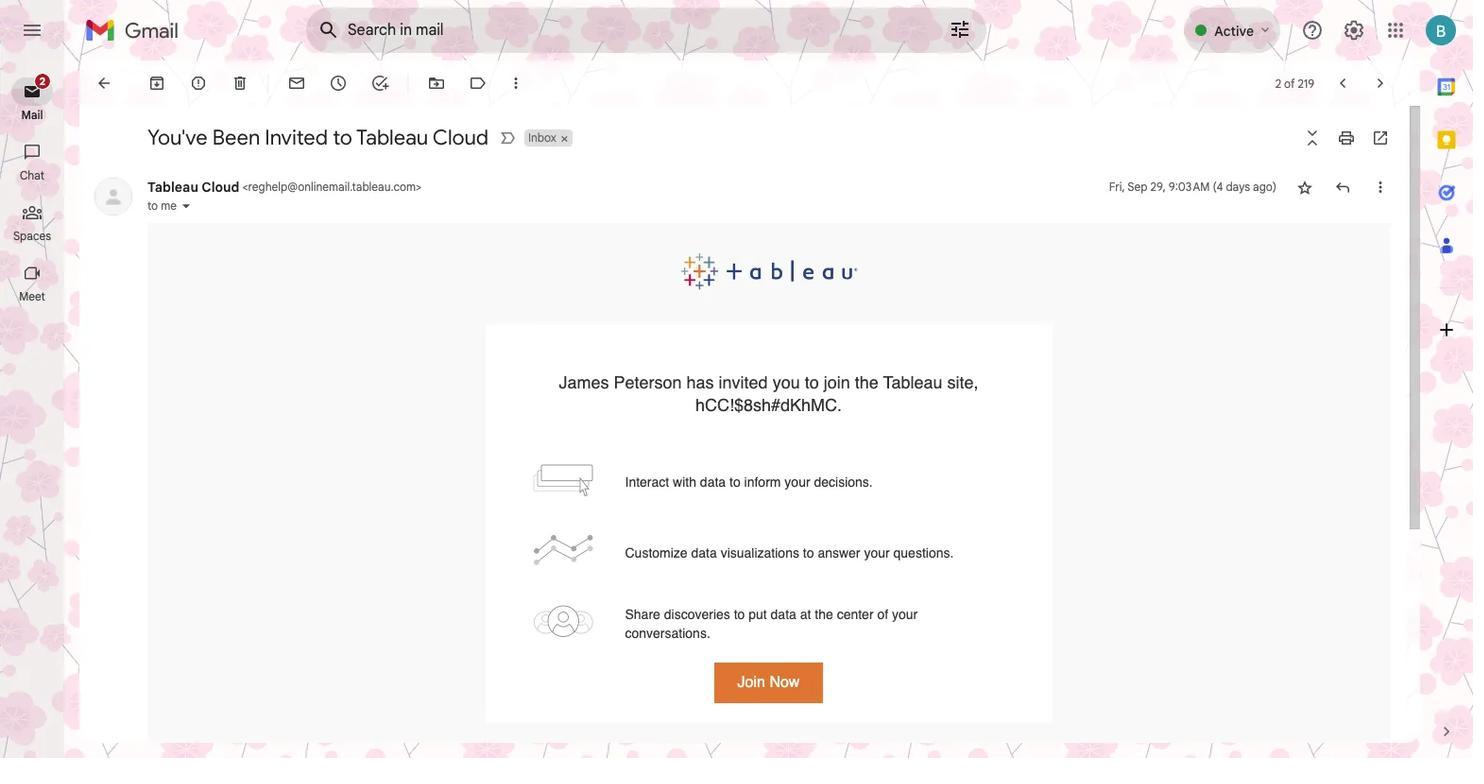 Task type: vqa. For each thing, say whether or not it's contained in the screenshot.
data visualization icon on the left bottom
yes



Task type: locate. For each thing, give the bounding box(es) containing it.
gmail image
[[85, 11, 188, 49]]

0 horizontal spatial the
[[815, 606, 833, 622]]

of right 2 at the right of the page
[[1285, 76, 1295, 90]]

0 vertical spatial the
[[855, 372, 879, 392]]

Not starred checkbox
[[1296, 178, 1315, 197]]

add to tasks image
[[371, 74, 389, 93]]

james peterson has invited you to join the tableau site, hcc!$8sh#dkhmc.
[[559, 372, 979, 415]]

customize data visualizations to answer your questions.
[[625, 545, 954, 560]]

1 vertical spatial your
[[864, 545, 890, 560]]

the inside share discoveries to put data at the center of your conversations.
[[815, 606, 833, 622]]

1 horizontal spatial your
[[864, 545, 890, 560]]

customize
[[625, 545, 688, 560]]

tab list
[[1421, 60, 1474, 690]]

chat heading
[[0, 168, 64, 183]]

support image
[[1302, 19, 1324, 42]]

visual select icon image
[[533, 464, 593, 496]]

join now link
[[714, 662, 824, 703]]

put
[[749, 606, 767, 622]]

answer
[[818, 545, 861, 560]]

the right the at
[[815, 606, 833, 622]]

reghelp@onlinemail.tableau.com
[[248, 180, 416, 194]]

invited
[[719, 372, 768, 392]]

delete image
[[231, 74, 250, 93]]

2 vertical spatial your
[[892, 606, 918, 622]]

to inside share discoveries to put data at the center of your conversations.
[[734, 606, 745, 622]]

0 vertical spatial data
[[700, 475, 726, 490]]

tableau
[[356, 125, 428, 150], [147, 179, 199, 196], [883, 372, 943, 392]]

share discoveries to put data at the center of your conversations.
[[625, 606, 918, 640]]

inbox button
[[525, 129, 558, 147]]

of right center
[[878, 606, 889, 622]]

you've
[[147, 125, 208, 150]]

cloud
[[433, 125, 489, 150], [202, 179, 240, 196]]

0 vertical spatial your
[[785, 475, 811, 490]]

your right center
[[892, 606, 918, 622]]

1 vertical spatial tableau
[[147, 179, 199, 196]]

2 vertical spatial data
[[771, 606, 797, 622]]

search in mail image
[[312, 13, 346, 47]]

2 vertical spatial tableau
[[883, 372, 943, 392]]

to left answer
[[803, 545, 814, 560]]

to right the invited
[[333, 125, 352, 150]]

your
[[785, 475, 811, 490], [864, 545, 890, 560], [892, 606, 918, 622]]

at
[[800, 606, 811, 622]]

of
[[1285, 76, 1295, 90], [878, 606, 889, 622]]

spaces heading
[[0, 229, 64, 244]]

mail, 2 unread messages image
[[36, 78, 53, 95]]

interact
[[625, 475, 669, 490]]

join
[[738, 674, 766, 691]]

0 horizontal spatial tableau
[[147, 179, 199, 196]]

2 of 219
[[1276, 76, 1315, 90]]

your right inform
[[785, 475, 811, 490]]

been
[[212, 125, 260, 150]]

0 horizontal spatial cloud
[[202, 179, 240, 196]]

to left me at the top
[[147, 199, 158, 213]]

now
[[770, 674, 800, 691]]

cloud left not important switch
[[433, 125, 489, 150]]

tableau left site,
[[883, 372, 943, 392]]

report spam image
[[189, 74, 208, 93]]

data inside share discoveries to put data at the center of your conversations.
[[771, 606, 797, 622]]

1 vertical spatial cloud
[[202, 179, 240, 196]]

your right answer
[[864, 545, 890, 560]]

snooze image
[[329, 74, 348, 93]]

cloud left <
[[202, 179, 240, 196]]

0 vertical spatial cloud
[[433, 125, 489, 150]]

archive image
[[147, 74, 166, 93]]

to left join
[[805, 372, 819, 392]]

data left the at
[[771, 606, 797, 622]]

29,
[[1151, 180, 1166, 194]]

your for inform
[[785, 475, 811, 490]]

data
[[700, 475, 726, 490], [691, 545, 717, 560], [771, 606, 797, 622]]

<
[[242, 180, 248, 194]]

0 vertical spatial of
[[1285, 76, 1295, 90]]

2 horizontal spatial tableau
[[883, 372, 943, 392]]

to
[[333, 125, 352, 150], [147, 199, 158, 213], [805, 372, 819, 392], [730, 475, 741, 490], [803, 545, 814, 560], [734, 606, 745, 622]]

the
[[855, 372, 879, 392], [815, 606, 833, 622]]

1 vertical spatial of
[[878, 606, 889, 622]]

main menu image
[[21, 19, 43, 42]]

mark as unread image
[[287, 74, 306, 93]]

0 horizontal spatial your
[[785, 475, 811, 490]]

tableau logo image
[[667, 250, 871, 292]]

decisions.
[[814, 475, 873, 490]]

1 horizontal spatial the
[[855, 372, 879, 392]]

navigation containing mail
[[0, 60, 66, 758]]

0 vertical spatial tableau
[[356, 125, 428, 150]]

(4
[[1213, 180, 1224, 194]]

data right customize
[[691, 545, 717, 560]]

meet heading
[[0, 289, 64, 304]]

1 vertical spatial the
[[815, 606, 833, 622]]

sep
[[1128, 180, 1148, 194]]

tableau up me at the top
[[147, 179, 199, 196]]

to left put
[[734, 606, 745, 622]]

1 horizontal spatial cloud
[[433, 125, 489, 150]]

data right with
[[700, 475, 726, 490]]

to left inform
[[730, 475, 741, 490]]

not important switch
[[498, 129, 517, 147]]

newer image
[[1334, 74, 1353, 93]]

join
[[824, 372, 850, 392]]

ago)
[[1253, 180, 1277, 194]]

join now
[[738, 674, 800, 691]]

2 horizontal spatial your
[[892, 606, 918, 622]]

the right join
[[855, 372, 879, 392]]

conversations.
[[625, 625, 711, 640]]

navigation
[[0, 60, 66, 758]]

tableau down add to tasks image
[[356, 125, 428, 150]]

not starred image
[[1296, 178, 1315, 197]]

your for answer
[[864, 545, 890, 560]]

0 horizontal spatial of
[[878, 606, 889, 622]]

to me
[[147, 199, 177, 213]]

older image
[[1372, 74, 1390, 93]]

spaces
[[13, 229, 51, 243]]



Task type: describe. For each thing, give the bounding box(es) containing it.
2
[[1276, 76, 1282, 90]]

peterson
[[614, 372, 682, 392]]

questions.
[[894, 545, 954, 560]]

to inside james peterson has invited you to join the tableau site, hcc!$8sh#dkhmc.
[[805, 372, 819, 392]]

advanced search options image
[[941, 10, 979, 48]]

days
[[1226, 180, 1251, 194]]

tableau inside james peterson has invited you to join the tableau site, hcc!$8sh#dkhmc.
[[883, 372, 943, 392]]

1 vertical spatial data
[[691, 545, 717, 560]]

1 horizontal spatial tableau
[[356, 125, 428, 150]]

mail
[[21, 108, 43, 122]]

Search in mail text field
[[348, 21, 896, 40]]

your inside share discoveries to put data at the center of your conversations.
[[892, 606, 918, 622]]

meet
[[19, 289, 45, 303]]

fri, sep 29, 9:03 am (4 days ago) cell
[[1110, 178, 1277, 197]]

tableau cloud cell
[[147, 179, 422, 196]]

has
[[687, 372, 714, 392]]

data visualization icon image
[[533, 534, 593, 566]]

visualizations
[[721, 545, 800, 560]]

discoveries
[[664, 606, 730, 622]]

hcc!$8sh#dkhmc.
[[696, 395, 842, 415]]

site,
[[948, 372, 979, 392]]

interact with data to inform your decisions.
[[625, 475, 873, 490]]

james
[[559, 372, 609, 392]]

9:03 am
[[1169, 180, 1210, 194]]

me
[[161, 199, 177, 213]]

fri, sep 29, 9:03 am (4 days ago)
[[1110, 180, 1277, 194]]

back to inbox image
[[95, 74, 113, 93]]

>
[[416, 180, 422, 194]]

1 horizontal spatial of
[[1285, 76, 1295, 90]]

of inside share discoveries to put data at the center of your conversations.
[[878, 606, 889, 622]]

219
[[1298, 76, 1315, 90]]

share
[[625, 606, 661, 622]]

inform
[[744, 475, 781, 490]]

mail heading
[[0, 108, 64, 123]]

chat
[[20, 168, 44, 182]]

center
[[837, 606, 874, 622]]

invited
[[265, 125, 328, 150]]

settings image
[[1343, 19, 1366, 42]]

Search in mail search field
[[306, 8, 987, 53]]

you
[[773, 372, 800, 392]]

with
[[673, 475, 697, 490]]

fri,
[[1110, 180, 1125, 194]]

tableau cloud < reghelp@onlinemail.tableau.com >
[[147, 179, 422, 196]]

the inside james peterson has invited you to join the tableau site, hcc!$8sh#dkhmc.
[[855, 372, 879, 392]]

share discoveries icon image
[[533, 605, 593, 637]]

you've been invited to tableau cloud
[[147, 125, 489, 150]]

inbox
[[528, 130, 557, 145]]



